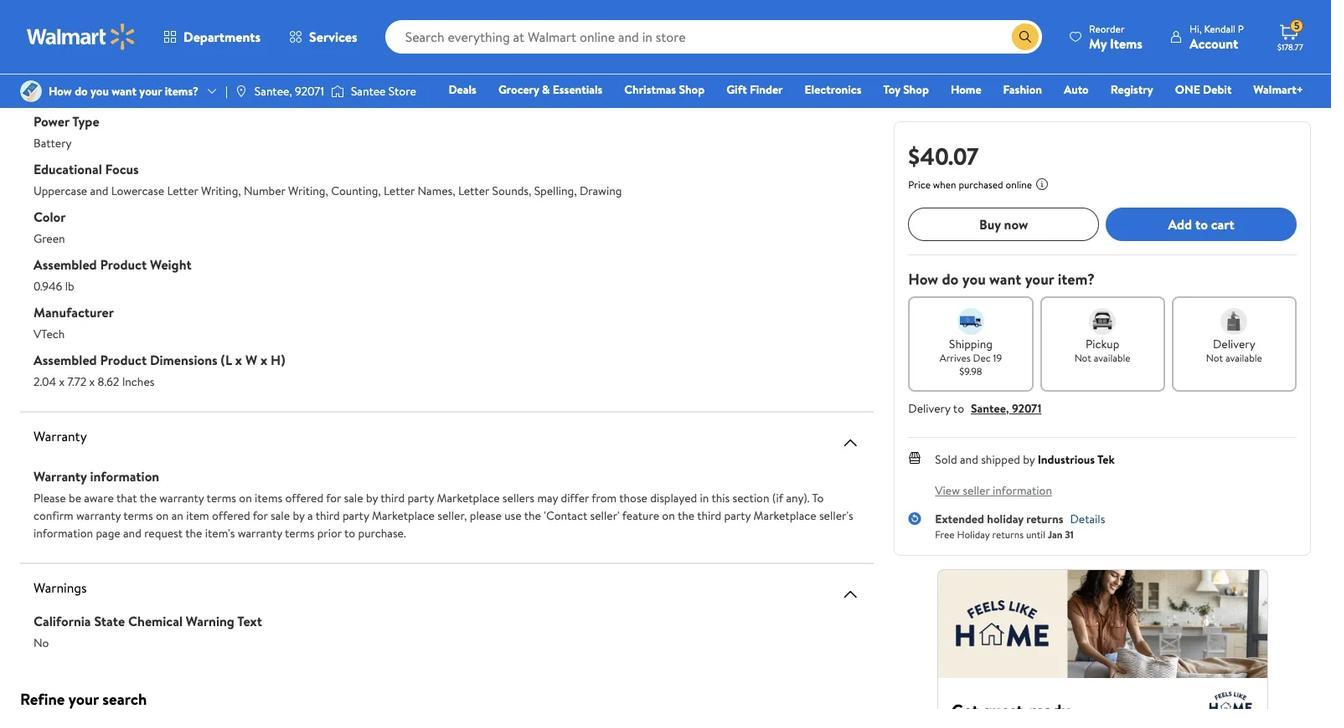 Task type: describe. For each thing, give the bounding box(es) containing it.
your for item?
[[1025, 269, 1054, 290]]

account
[[1190, 34, 1239, 52]]

pickup
[[1086, 336, 1120, 353]]

santee
[[351, 83, 386, 100]]

how for how do you want your items?
[[49, 83, 72, 100]]

1 product from the top
[[100, 256, 147, 274]]

your for items?
[[139, 83, 162, 100]]

services
[[309, 28, 357, 46]]

2.04
[[34, 374, 56, 390]]

5
[[1295, 19, 1300, 33]]

one debit
[[1175, 81, 1232, 98]]

those
[[619, 490, 648, 507]]

1 letter from the left
[[167, 183, 198, 199]]

1 horizontal spatial third
[[381, 490, 405, 507]]

2 writing, from the left
[[288, 183, 328, 199]]

warranty information please be aware that the warranty terms on items offered for sale by third party marketplace sellers may differ from those displayed in this section (if any). to confirm warranty terms on an item offered for sale by a third party marketplace seller, please use the 'contact seller' feature on the third party marketplace seller's information page and request the item's warranty terms prior to purchase.
[[34, 468, 853, 542]]

industrious
[[1038, 452, 1095, 468]]

the right that
[[140, 490, 157, 507]]

until
[[1026, 527, 1045, 542]]

that
[[116, 490, 137, 507]]

1 assembled from the top
[[34, 256, 97, 274]]

gift finder
[[727, 81, 783, 98]]

1 vertical spatial sale
[[271, 508, 290, 524]]

5 $178.77
[[1278, 19, 1303, 53]]

intent image for pickup image
[[1089, 308, 1116, 335]]

view seller information link
[[935, 483, 1052, 499]]

how do you want your item?
[[908, 269, 1095, 290]]

1 vertical spatial 92071
[[1012, 400, 1042, 417]]

gift
[[727, 81, 747, 98]]

view
[[935, 483, 960, 499]]

2 assembled from the top
[[34, 351, 97, 369]]

warnings
[[34, 579, 87, 597]]

0 horizontal spatial returns
[[992, 527, 1024, 542]]

california state chemical warning text no
[[34, 612, 262, 652]]

grocery & essentials
[[498, 81, 603, 98]]

use
[[505, 508, 522, 524]]

seller'
[[590, 508, 620, 524]]

toy shop link
[[876, 80, 937, 99]]

$9.98
[[960, 364, 982, 379]]

names,
[[418, 183, 455, 199]]

spelling,
[[534, 183, 577, 199]]

electronics link
[[797, 80, 869, 99]]

$178.77
[[1278, 41, 1303, 53]]

in
[[700, 490, 709, 507]]

31
[[1065, 527, 1074, 542]]

p
[[1238, 21, 1244, 36]]

1 vertical spatial for
[[253, 508, 268, 524]]

$40.07
[[908, 140, 979, 173]]

reorder my items
[[1089, 21, 1143, 52]]

not for pickup
[[1075, 351, 1092, 365]]

essentials
[[553, 81, 603, 98]]

shipped
[[981, 452, 1020, 468]]

'contact
[[544, 508, 588, 524]]

intent image for shipping image
[[958, 308, 984, 335]]

auto
[[1064, 81, 1089, 98]]

be
[[69, 490, 81, 507]]

santee, 92071 button
[[971, 400, 1042, 417]]

buy now button
[[908, 208, 1099, 241]]

hi,
[[1190, 21, 1202, 36]]

buy
[[979, 215, 1001, 234]]

how for how do you want your item?
[[908, 269, 938, 290]]

dimensions
[[150, 351, 218, 369]]

page
[[96, 525, 120, 542]]

toy shop
[[883, 81, 929, 98]]

2 horizontal spatial on
[[662, 508, 675, 524]]

sellers
[[503, 490, 535, 507]]

2 horizontal spatial terms
[[285, 525, 314, 542]]

kendall
[[1204, 21, 1236, 36]]

sounds,
[[492, 183, 532, 199]]

feature
[[622, 508, 659, 524]]

2 horizontal spatial and
[[960, 452, 978, 468]]

hi, kendall p account
[[1190, 21, 1244, 52]]

and inside age group child display technology led power type battery educational focus uppercase and lowercase letter writing, number writing, counting, letter names, letter sounds, spelling, drawing color green assembled product weight 0.946 lb manufacturer vtech assembled product dimensions (l x w x h) 2.04 x 7.72 x 8.62 inches
[[90, 183, 108, 199]]

fashion link
[[996, 80, 1050, 99]]

1 vertical spatial santee,
[[971, 400, 1009, 417]]

 image for santee store
[[331, 83, 344, 100]]

1 horizontal spatial on
[[239, 490, 252, 507]]

grocery
[[498, 81, 539, 98]]

2 horizontal spatial marketplace
[[754, 508, 817, 524]]

want for items?
[[112, 83, 137, 100]]

from
[[592, 490, 617, 507]]

add to cart button
[[1106, 208, 1297, 241]]

cart
[[1211, 215, 1235, 234]]

1 writing, from the left
[[201, 183, 241, 199]]

 image for how do you want your items?
[[20, 80, 42, 102]]

to for delivery
[[953, 400, 964, 417]]

search icon image
[[1019, 30, 1032, 44]]

to for add
[[1196, 215, 1208, 234]]

2 horizontal spatial third
[[697, 508, 722, 524]]

items?
[[165, 83, 199, 100]]

dec
[[973, 351, 991, 365]]

an
[[172, 508, 183, 524]]

auto link
[[1057, 80, 1096, 99]]

one
[[1175, 81, 1200, 98]]

state
[[94, 612, 125, 631]]

0 vertical spatial by
[[1023, 452, 1035, 468]]

do for how do you want your item?
[[942, 269, 959, 290]]

intent image for delivery image
[[1221, 308, 1248, 335]]

items
[[255, 490, 283, 507]]

1 horizontal spatial party
[[408, 490, 434, 507]]

warranty image
[[841, 433, 861, 453]]

arrives
[[940, 351, 971, 365]]

not for delivery
[[1206, 351, 1223, 365]]

seller's
[[819, 508, 853, 524]]

0 horizontal spatial by
[[293, 508, 305, 524]]

0 horizontal spatial party
[[343, 508, 369, 524]]

deals
[[449, 81, 477, 98]]

chemical
[[128, 612, 183, 631]]

age group child display technology led power type battery educational focus uppercase and lowercase letter writing, number writing, counting, letter names, letter sounds, spelling, drawing color green assembled product weight 0.946 lb manufacturer vtech assembled product dimensions (l x w x h) 2.04 x 7.72 x 8.62 inches
[[34, 17, 622, 390]]

information up that
[[90, 468, 159, 486]]

power
[[34, 112, 69, 131]]

1 horizontal spatial returns
[[1027, 511, 1064, 528]]

available for pickup
[[1094, 351, 1131, 365]]

text
[[237, 612, 262, 631]]

warnings image
[[841, 585, 861, 605]]

item's
[[205, 525, 235, 542]]

information down confirm
[[34, 525, 93, 542]]

2 letter from the left
[[384, 183, 415, 199]]

uppercase
[[34, 183, 87, 199]]

0 horizontal spatial santee,
[[255, 83, 292, 100]]

please
[[470, 508, 502, 524]]

shipping
[[949, 336, 993, 353]]

manufacturer
[[34, 303, 114, 322]]

displayed
[[650, 490, 697, 507]]

differ
[[561, 490, 589, 507]]

counting,
[[331, 183, 381, 199]]

2 horizontal spatial party
[[724, 508, 751, 524]]



Task type: vqa. For each thing, say whether or not it's contained in the screenshot.


Task type: locate. For each thing, give the bounding box(es) containing it.
request
[[144, 525, 183, 542]]

0 vertical spatial your
[[139, 83, 162, 100]]

when
[[933, 178, 956, 192]]

and
[[90, 183, 108, 199], [960, 452, 978, 468], [123, 525, 141, 542]]

registry
[[1111, 81, 1153, 98]]

the down 'displayed'
[[678, 508, 695, 524]]

delivery not available
[[1206, 336, 1263, 365]]

2 shop from the left
[[903, 81, 929, 98]]

assembled up lb
[[34, 256, 97, 274]]

walmart image
[[27, 23, 136, 50]]

shop for toy shop
[[903, 81, 929, 98]]

one debit link
[[1168, 80, 1239, 99]]

terms up item
[[207, 490, 236, 507]]

0.946
[[34, 278, 62, 295]]

you for how do you want your items?
[[91, 83, 109, 100]]

available down intent image for delivery
[[1226, 351, 1263, 365]]

marketplace up "purchase."
[[372, 508, 435, 524]]

0 horizontal spatial 92071
[[295, 83, 324, 100]]

warranty up please
[[34, 468, 87, 486]]

1 horizontal spatial to
[[953, 400, 964, 417]]

w
[[245, 351, 257, 369]]

want
[[112, 83, 137, 100], [990, 269, 1022, 290]]

online
[[1006, 178, 1032, 192]]

0 horizontal spatial warranty
[[76, 508, 121, 524]]

1 horizontal spatial letter
[[384, 183, 415, 199]]

legal information image
[[1036, 178, 1049, 191]]

any).
[[786, 490, 810, 507]]

delivery
[[1213, 336, 1256, 353], [908, 400, 951, 417]]

the right use on the left of the page
[[524, 508, 541, 524]]

x right 7.72
[[89, 374, 95, 390]]

2 available from the left
[[1226, 351, 1263, 365]]

your left items?
[[139, 83, 162, 100]]

1 horizontal spatial santee,
[[971, 400, 1009, 417]]

toy
[[883, 81, 900, 98]]

holiday
[[957, 527, 990, 542]]

0 horizontal spatial your
[[139, 83, 162, 100]]

marketplace
[[437, 490, 500, 507], [372, 508, 435, 524], [754, 508, 817, 524]]

home link
[[943, 80, 989, 99]]

debit
[[1203, 81, 1232, 98]]

 image left santee
[[331, 83, 344, 100]]

1 horizontal spatial not
[[1206, 351, 1223, 365]]

offered up item's on the left
[[212, 508, 250, 524]]

0 vertical spatial assembled
[[34, 256, 97, 274]]

age
[[34, 17, 57, 35]]

 image
[[20, 80, 42, 102], [331, 83, 344, 100]]

sale up "purchase."
[[344, 490, 363, 507]]

green
[[34, 230, 65, 247]]

christmas shop
[[624, 81, 705, 98]]

1 horizontal spatial for
[[326, 490, 341, 507]]

1 horizontal spatial by
[[366, 490, 378, 507]]

on left items
[[239, 490, 252, 507]]

0 horizontal spatial offered
[[212, 508, 250, 524]]

2 warranty from the top
[[34, 468, 87, 486]]

led
[[34, 87, 55, 104]]

seller
[[963, 483, 990, 499]]

santee store
[[351, 83, 416, 100]]

1 vertical spatial want
[[990, 269, 1022, 290]]

delivery up sold
[[908, 400, 951, 417]]

lb
[[65, 278, 74, 295]]

on down 'displayed'
[[662, 508, 675, 524]]

for
[[326, 490, 341, 507], [253, 508, 268, 524]]

available inside delivery not available
[[1226, 351, 1263, 365]]

offered up a
[[285, 490, 323, 507]]

your
[[139, 83, 162, 100], [1025, 269, 1054, 290]]

0 vertical spatial warranty
[[159, 490, 204, 507]]

92071 up the sold and shipped by industrious tek
[[1012, 400, 1042, 417]]

0 horizontal spatial how
[[49, 83, 72, 100]]

writing, left number
[[201, 183, 241, 199]]

1 vertical spatial offered
[[212, 508, 250, 524]]

0 horizontal spatial terms
[[123, 508, 153, 524]]

1 horizontal spatial marketplace
[[437, 490, 500, 507]]

0 horizontal spatial and
[[90, 183, 108, 199]]

santee, down "$9.98" at bottom right
[[971, 400, 1009, 417]]

0 vertical spatial santee,
[[255, 83, 292, 100]]

now
[[1004, 215, 1028, 234]]

0 vertical spatial for
[[326, 490, 341, 507]]

not down intent image for delivery
[[1206, 351, 1223, 365]]

you up type
[[91, 83, 109, 100]]

1 horizontal spatial shop
[[903, 81, 929, 98]]

1 vertical spatial warranty
[[76, 508, 121, 524]]

returns
[[1027, 511, 1064, 528], [992, 527, 1024, 542]]

and inside warranty information please be aware that the warranty terms on items offered for sale by third party marketplace sellers may differ from those displayed in this section (if any). to confirm warranty terms on an item offered for sale by a third party marketplace seller, please use the 'contact seller' feature on the third party marketplace seller's information page and request the item's warranty terms prior to purchase.
[[123, 525, 141, 542]]

fashion
[[1003, 81, 1042, 98]]

to down "$9.98" at bottom right
[[953, 400, 964, 417]]

0 horizontal spatial writing,
[[201, 183, 241, 199]]

section
[[733, 490, 770, 507]]

store
[[389, 83, 416, 100]]

0 vertical spatial do
[[75, 83, 88, 100]]

christmas
[[624, 81, 676, 98]]

writing, right number
[[288, 183, 328, 199]]

aware
[[84, 490, 114, 507]]

0 vertical spatial and
[[90, 183, 108, 199]]

item?
[[1058, 269, 1095, 290]]

1 horizontal spatial delivery
[[1213, 336, 1256, 353]]

third up "purchase."
[[381, 490, 405, 507]]

2 horizontal spatial to
[[1196, 215, 1208, 234]]

0 vertical spatial 92071
[[295, 83, 324, 100]]

warranty down 2.04
[[34, 427, 87, 446]]

terms down that
[[123, 508, 153, 524]]

marketplace down "(if"
[[754, 508, 817, 524]]

0 horizontal spatial do
[[75, 83, 88, 100]]

0 horizontal spatial shop
[[679, 81, 705, 98]]

0 vertical spatial terms
[[207, 490, 236, 507]]

 image
[[234, 85, 248, 98]]

3 letter from the left
[[458, 183, 489, 199]]

2 horizontal spatial letter
[[458, 183, 489, 199]]

2 vertical spatial terms
[[285, 525, 314, 542]]

available down intent image for pickup
[[1094, 351, 1131, 365]]

x right w
[[260, 351, 267, 369]]

7.72
[[67, 374, 86, 390]]

1 warranty from the top
[[34, 427, 87, 446]]

battery
[[34, 135, 72, 152]]

warranty down the aware
[[76, 508, 121, 524]]

information down the sold and shipped by industrious tek
[[993, 483, 1052, 499]]

0 horizontal spatial marketplace
[[372, 508, 435, 524]]

product left weight
[[100, 256, 147, 274]]

for down items
[[253, 508, 268, 524]]

how
[[49, 83, 72, 100], [908, 269, 938, 290]]

terms down a
[[285, 525, 314, 542]]

want down buy now button
[[990, 269, 1022, 290]]

you for how do you want your item?
[[962, 269, 986, 290]]

letter right "lowercase"
[[167, 183, 198, 199]]

1 vertical spatial assembled
[[34, 351, 97, 369]]

my
[[1089, 34, 1107, 52]]

0 horizontal spatial delivery
[[908, 400, 951, 417]]

not inside delivery not available
[[1206, 351, 1223, 365]]

marketplace up seller,
[[437, 490, 500, 507]]

shop right toy
[[903, 81, 929, 98]]

1 horizontal spatial  image
[[331, 83, 344, 100]]

1 horizontal spatial offered
[[285, 490, 323, 507]]

to left cart
[[1196, 215, 1208, 234]]

delivery inside delivery not available
[[1213, 336, 1256, 353]]

sale
[[344, 490, 363, 507], [271, 508, 290, 524]]

you up intent image for shipping
[[962, 269, 986, 290]]

prior
[[317, 525, 342, 542]]

0 horizontal spatial not
[[1075, 351, 1092, 365]]

1 horizontal spatial 92071
[[1012, 400, 1042, 417]]

1 horizontal spatial your
[[1025, 269, 1054, 290]]

warranty inside warranty information please be aware that the warranty terms on items offered for sale by third party marketplace sellers may differ from those displayed in this section (if any). to confirm warranty terms on an item offered for sale by a third party marketplace seller, please use the 'contact seller' feature on the third party marketplace seller's information page and request the item's warranty terms prior to purchase.
[[34, 468, 87, 486]]

to right prior
[[344, 525, 355, 542]]

not inside pickup not available
[[1075, 351, 1092, 365]]

0 vertical spatial warranty
[[34, 427, 87, 446]]

0 vertical spatial offered
[[285, 490, 323, 507]]

0 vertical spatial delivery
[[1213, 336, 1256, 353]]

1 vertical spatial warranty
[[34, 468, 87, 486]]

0 horizontal spatial available
[[1094, 351, 1131, 365]]

letter right 'names,'
[[458, 183, 489, 199]]

letter left 'names,'
[[384, 183, 415, 199]]

x left 7.72
[[59, 374, 65, 390]]

0 horizontal spatial  image
[[20, 80, 42, 102]]

and right sold
[[960, 452, 978, 468]]

x right "(l"
[[235, 351, 242, 369]]

warranty down items
[[238, 525, 282, 542]]

please
[[34, 490, 66, 507]]

2 vertical spatial to
[[344, 525, 355, 542]]

display
[[34, 65, 76, 83]]

1 horizontal spatial you
[[962, 269, 986, 290]]

1 horizontal spatial want
[[990, 269, 1022, 290]]

1 vertical spatial and
[[960, 452, 978, 468]]

do for how do you want your items?
[[75, 83, 88, 100]]

1 horizontal spatial sale
[[344, 490, 363, 507]]

not
[[1075, 351, 1092, 365], [1206, 351, 1223, 365]]

1 vertical spatial you
[[962, 269, 986, 290]]

available for delivery
[[1226, 351, 1263, 365]]

sold
[[935, 452, 957, 468]]

delivery down intent image for delivery
[[1213, 336, 1256, 353]]

warranty up an
[[159, 490, 204, 507]]

warranty for warranty information please be aware that the warranty terms on items offered for sale by third party marketplace sellers may differ from those displayed in this section (if any). to confirm warranty terms on an item offered for sale by a third party marketplace seller, please use the 'contact seller' feature on the third party marketplace seller's information page and request the item's warranty terms prior to purchase.
[[34, 468, 87, 486]]

2 vertical spatial by
[[293, 508, 305, 524]]

and down focus
[[90, 183, 108, 199]]

to inside warranty information please be aware that the warranty terms on items offered for sale by third party marketplace sellers may differ from those displayed in this section (if any). to confirm warranty terms on an item offered for sale by a third party marketplace seller, please use the 'contact seller' feature on the third party marketplace seller's information page and request the item's warranty terms prior to purchase.
[[344, 525, 355, 542]]

child
[[34, 39, 60, 56]]

2 vertical spatial and
[[123, 525, 141, 542]]

do up type
[[75, 83, 88, 100]]

by right shipped
[[1023, 452, 1035, 468]]

purchased
[[959, 178, 1003, 192]]

0 horizontal spatial for
[[253, 508, 268, 524]]

by
[[1023, 452, 1035, 468], [366, 490, 378, 507], [293, 508, 305, 524]]

returns left until
[[992, 527, 1024, 542]]

shop right christmas
[[679, 81, 705, 98]]

1 vertical spatial product
[[100, 351, 147, 369]]

1 vertical spatial how
[[908, 269, 938, 290]]

0 vertical spatial how
[[49, 83, 72, 100]]

grocery & essentials link
[[491, 80, 610, 99]]

1 available from the left
[[1094, 351, 1131, 365]]

returns left the "31"
[[1027, 511, 1064, 528]]

do up intent image for shipping
[[942, 269, 959, 290]]

0 vertical spatial to
[[1196, 215, 1208, 234]]

delivery for not
[[1213, 336, 1256, 353]]

1 vertical spatial by
[[366, 490, 378, 507]]

third right a
[[316, 508, 340, 524]]

1 horizontal spatial how
[[908, 269, 938, 290]]

number
[[244, 183, 285, 199]]

Walmart Site-Wide search field
[[385, 20, 1042, 54]]

product up inches
[[100, 351, 147, 369]]

1 horizontal spatial terms
[[207, 490, 236, 507]]

2 not from the left
[[1206, 351, 1223, 365]]

walmart+ link
[[1246, 80, 1311, 99]]

holiday
[[987, 511, 1024, 528]]

delivery to santee, 92071
[[908, 400, 1042, 417]]

for up prior
[[326, 490, 341, 507]]

and right page
[[123, 525, 141, 542]]

not down intent image for pickup
[[1075, 351, 1092, 365]]

available inside pickup not available
[[1094, 351, 1131, 365]]

departments button
[[149, 17, 275, 57]]

letter
[[167, 183, 198, 199], [384, 183, 415, 199], [458, 183, 489, 199]]

terms
[[207, 490, 236, 507], [123, 508, 153, 524], [285, 525, 314, 542]]

inches
[[122, 374, 155, 390]]

warranty for warranty
[[34, 427, 87, 446]]

assembled up 7.72
[[34, 351, 97, 369]]

|
[[225, 83, 228, 100]]

extended
[[935, 511, 984, 528]]

0 vertical spatial you
[[91, 83, 109, 100]]

0 horizontal spatial letter
[[167, 183, 198, 199]]

on left an
[[156, 508, 169, 524]]

0 horizontal spatial third
[[316, 508, 340, 524]]

1 horizontal spatial do
[[942, 269, 959, 290]]

2 horizontal spatial by
[[1023, 452, 1035, 468]]

 image up the power
[[20, 80, 42, 102]]

2 horizontal spatial warranty
[[238, 525, 282, 542]]

1 vertical spatial do
[[942, 269, 959, 290]]

Search search field
[[385, 20, 1042, 54]]

price
[[908, 178, 931, 192]]

third down in
[[697, 508, 722, 524]]

sold and shipped by industrious tek
[[935, 452, 1115, 468]]

to inside button
[[1196, 215, 1208, 234]]

on
[[239, 490, 252, 507], [156, 508, 169, 524], [662, 508, 675, 524]]

free
[[935, 527, 955, 542]]

add
[[1168, 215, 1192, 234]]

no
[[34, 635, 49, 652]]

santee, right the |
[[255, 83, 292, 100]]

92071 down services 'popup button'
[[295, 83, 324, 100]]

1 vertical spatial your
[[1025, 269, 1054, 290]]

1 horizontal spatial writing,
[[288, 183, 328, 199]]

(l
[[221, 351, 232, 369]]

2 vertical spatial warranty
[[238, 525, 282, 542]]

gift finder link
[[719, 80, 791, 99]]

1 vertical spatial to
[[953, 400, 964, 417]]

your left the item?
[[1025, 269, 1054, 290]]

x
[[235, 351, 242, 369], [260, 351, 267, 369], [59, 374, 65, 390], [89, 374, 95, 390]]

assembled
[[34, 256, 97, 274], [34, 351, 97, 369]]

1 vertical spatial terms
[[123, 508, 153, 524]]

jan
[[1048, 527, 1063, 542]]

1 horizontal spatial and
[[123, 525, 141, 542]]

the down item
[[185, 525, 202, 542]]

shop for christmas shop
[[679, 81, 705, 98]]

tek
[[1098, 452, 1115, 468]]

by up "purchase."
[[366, 490, 378, 507]]

0 horizontal spatial sale
[[271, 508, 290, 524]]

want for item?
[[990, 269, 1022, 290]]

delivery for to
[[908, 400, 951, 417]]

8.62
[[98, 374, 119, 390]]

purchase.
[[358, 525, 406, 542]]

electronics
[[805, 81, 862, 98]]

deals link
[[441, 80, 484, 99]]

0 vertical spatial want
[[112, 83, 137, 100]]

92071
[[295, 83, 324, 100], [1012, 400, 1042, 417]]

0 horizontal spatial want
[[112, 83, 137, 100]]

0 horizontal spatial on
[[156, 508, 169, 524]]

1 not from the left
[[1075, 351, 1092, 365]]

1 shop from the left
[[679, 81, 705, 98]]

0 vertical spatial sale
[[344, 490, 363, 507]]

1 horizontal spatial warranty
[[159, 490, 204, 507]]

want left items?
[[112, 83, 137, 100]]

sale down items
[[271, 508, 290, 524]]

by left a
[[293, 508, 305, 524]]

2 product from the top
[[100, 351, 147, 369]]

1 horizontal spatial available
[[1226, 351, 1263, 365]]



